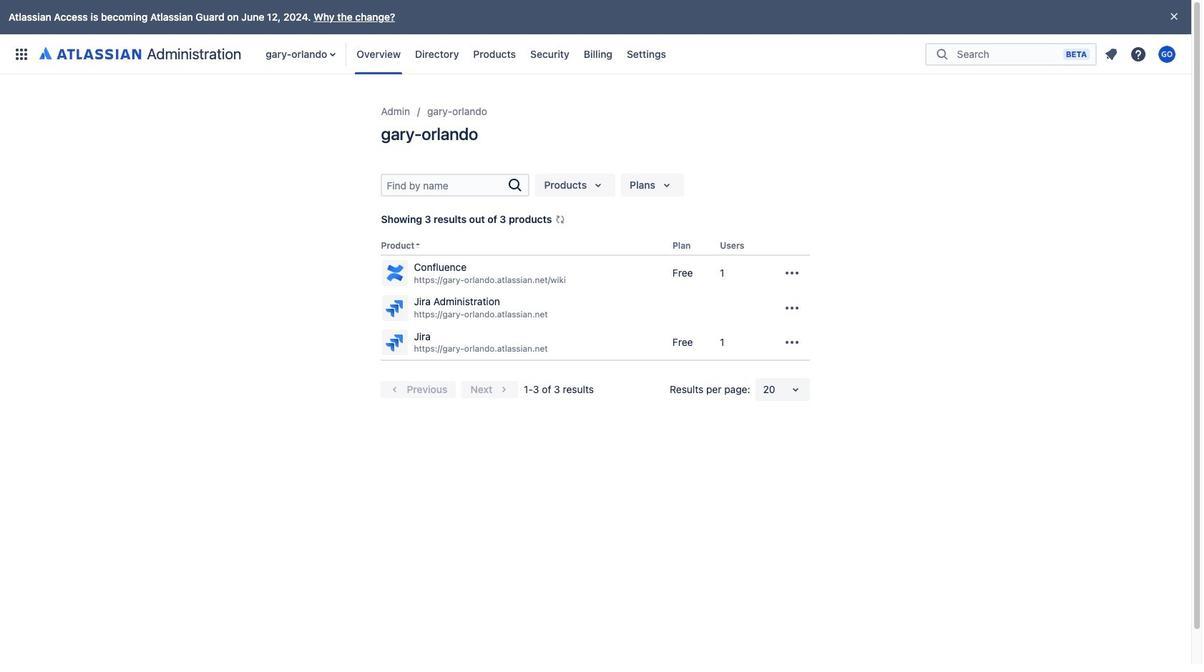 Task type: vqa. For each thing, say whether or not it's contained in the screenshot.
Jira icon
yes



Task type: describe. For each thing, give the bounding box(es) containing it.
Search field
[[953, 41, 1063, 67]]

account image
[[1158, 45, 1176, 63]]

open image
[[787, 381, 805, 398]]

search icon image
[[934, 47, 951, 61]]

previous image
[[387, 381, 404, 398]]

0 horizontal spatial list
[[259, 34, 925, 74]]

1 horizontal spatial list
[[1100, 43, 1183, 65]]

dismiss banner image
[[1168, 11, 1180, 22]]

help icon image
[[1130, 45, 1147, 63]]



Task type: locate. For each thing, give the bounding box(es) containing it.
jira image
[[384, 297, 407, 319], [384, 297, 407, 319], [384, 331, 407, 354], [384, 331, 407, 354]]

refresh image
[[555, 214, 566, 225]]

Search text field
[[382, 175, 507, 195]]

atlassian image
[[39, 44, 141, 62], [39, 44, 141, 62]]

banner
[[0, 34, 1191, 74]]

appswitcher icon image
[[13, 45, 30, 63]]

list
[[259, 34, 925, 74], [1100, 43, 1183, 65]]

next image
[[495, 381, 512, 398]]

confluence image
[[384, 262, 407, 285]]

global navigation element
[[9, 34, 925, 74]]

confluence image
[[384, 262, 407, 285]]



